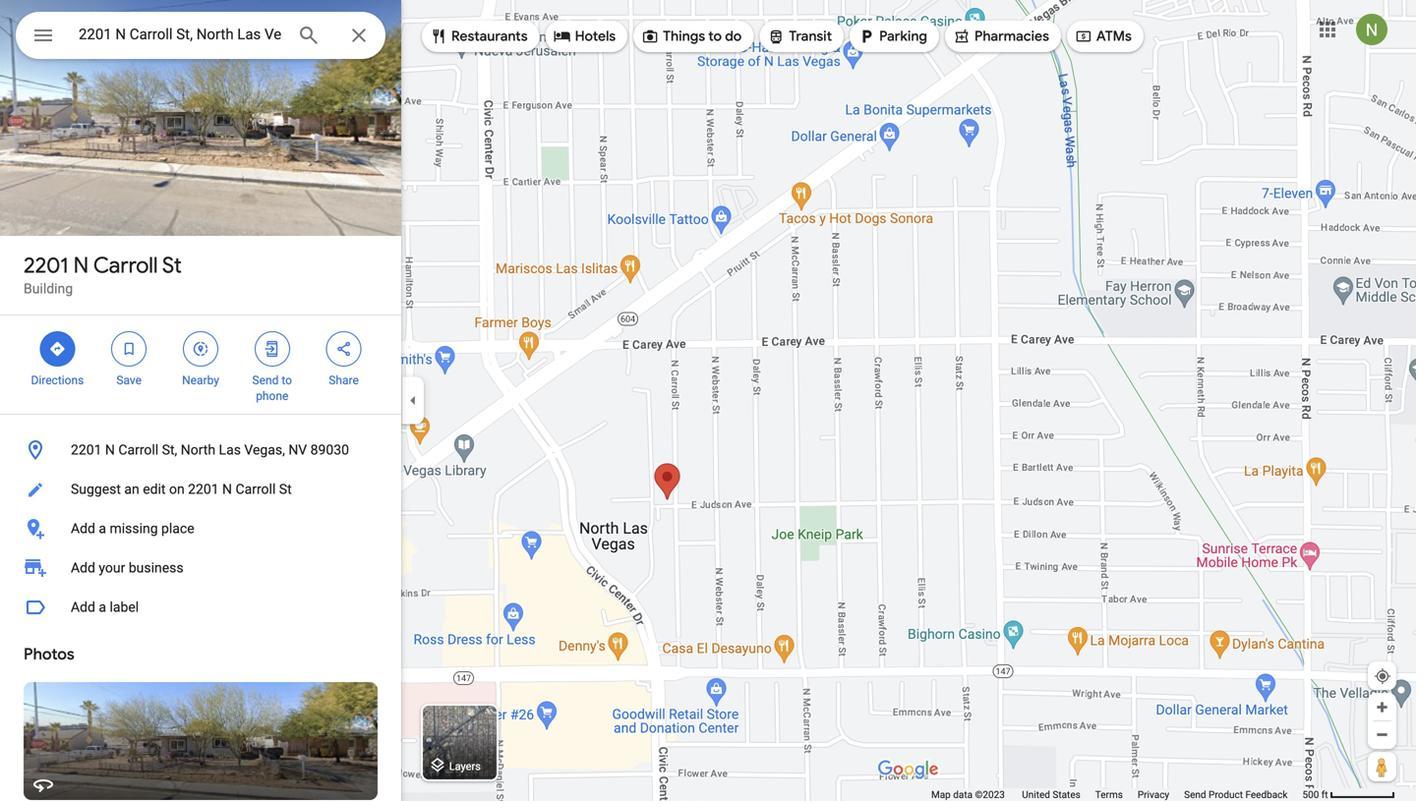 Task type: vqa. For each thing, say whether or not it's contained in the screenshot.
first row group
no



Task type: describe. For each thing, give the bounding box(es) containing it.
product
[[1209, 789, 1243, 801]]

2 vertical spatial carroll
[[236, 481, 276, 498]]

nearby
[[182, 374, 219, 387]]

 restaurants
[[430, 26, 528, 47]]

st,
[[162, 442, 177, 458]]

2 vertical spatial 2201
[[188, 481, 219, 498]]

suggest an edit on 2201 n carroll st
[[71, 481, 292, 498]]

add a missing place
[[71, 521, 194, 537]]

show your location image
[[1374, 668, 1392, 685]]

500
[[1303, 789, 1319, 801]]

st inside the 2201 n carroll st building
[[162, 252, 182, 279]]

data
[[953, 789, 973, 801]]

a for label
[[99, 599, 106, 616]]

add for add a missing place
[[71, 521, 95, 537]]

2 horizontal spatial n
[[222, 481, 232, 498]]

 search field
[[16, 12, 386, 63]]

add a missing place button
[[0, 509, 401, 549]]

n for st,
[[105, 442, 115, 458]]

2201 n carroll st, north las vegas, nv 89030 button
[[0, 431, 401, 470]]

show street view coverage image
[[1368, 752, 1397, 782]]

zoom in image
[[1375, 700, 1390, 715]]

 transit
[[767, 26, 832, 47]]

add a label
[[71, 599, 139, 616]]

 button
[[16, 12, 71, 63]]

a for missing
[[99, 521, 106, 537]]

photos
[[24, 645, 74, 665]]

restaurants
[[451, 28, 528, 45]]

 hotels
[[553, 26, 616, 47]]

business
[[129, 560, 184, 576]]

suggest an edit on 2201 n carroll st button
[[0, 470, 401, 509]]

send product feedback button
[[1184, 789, 1288, 802]]

las
[[219, 442, 241, 458]]

2201 for st,
[[71, 442, 102, 458]]

 parking
[[858, 26, 927, 47]]

transit
[[789, 28, 832, 45]]

zoom out image
[[1375, 728, 1390, 743]]

ft
[[1322, 789, 1328, 801]]

google account: natalie lubich  
(natalie.lubich@adept.ai) image
[[1356, 14, 1388, 45]]

directions
[[31, 374, 84, 387]]

states
[[1053, 789, 1081, 801]]

north
[[181, 442, 215, 458]]

united states
[[1022, 789, 1081, 801]]


[[120, 338, 138, 360]]

building
[[24, 281, 73, 297]]

your
[[99, 560, 125, 576]]

2201 N Carroll St, North Las Vegas, NV 89030 field
[[16, 12, 386, 59]]

add your business
[[71, 560, 184, 576]]


[[953, 26, 971, 47]]

2201 n carroll st, north las vegas, nv 89030
[[71, 442, 349, 458]]

missing
[[110, 521, 158, 537]]

google maps element
[[0, 0, 1416, 802]]

united
[[1022, 789, 1050, 801]]

terms button
[[1095, 789, 1123, 802]]



Task type: locate. For each thing, give the bounding box(es) containing it.
carroll
[[93, 252, 158, 279], [118, 442, 159, 458], [236, 481, 276, 498]]

 things to do
[[641, 26, 742, 47]]

send product feedback
[[1184, 789, 1288, 801]]

1 add from the top
[[71, 521, 95, 537]]

1 vertical spatial n
[[105, 442, 115, 458]]

send to phone
[[252, 374, 292, 403]]

2 a from the top
[[99, 599, 106, 616]]

1 horizontal spatial to
[[708, 28, 722, 45]]

1 horizontal spatial send
[[1184, 789, 1206, 801]]

1 vertical spatial carroll
[[118, 442, 159, 458]]

1 horizontal spatial st
[[279, 481, 292, 498]]


[[858, 26, 875, 47]]

a left label
[[99, 599, 106, 616]]

add
[[71, 521, 95, 537], [71, 560, 95, 576], [71, 599, 95, 616]]


[[430, 26, 447, 47]]

carroll down vegas,
[[236, 481, 276, 498]]

add for add a label
[[71, 599, 95, 616]]


[[49, 338, 66, 360]]

2201 inside the 2201 n carroll st building
[[24, 252, 68, 279]]

send inside send to phone
[[252, 374, 279, 387]]

map
[[931, 789, 951, 801]]

none field inside 2201 n carroll st, north las vegas, nv 89030 field
[[79, 23, 281, 46]]


[[192, 338, 209, 360]]

st
[[162, 252, 182, 279], [279, 481, 292, 498]]

1 horizontal spatial 2201
[[71, 442, 102, 458]]

2201
[[24, 252, 68, 279], [71, 442, 102, 458], [188, 481, 219, 498]]

suggest
[[71, 481, 121, 498]]

place
[[161, 521, 194, 537]]

n
[[73, 252, 89, 279], [105, 442, 115, 458], [222, 481, 232, 498]]

collapse side panel image
[[402, 390, 424, 412]]

add your business link
[[0, 549, 401, 588]]

500 ft
[[1303, 789, 1328, 801]]

1 vertical spatial 2201
[[71, 442, 102, 458]]

feedback
[[1246, 789, 1288, 801]]

pharmacies
[[975, 28, 1049, 45]]

atms
[[1096, 28, 1132, 45]]

terms
[[1095, 789, 1123, 801]]

things
[[663, 28, 705, 45]]

add left your
[[71, 560, 95, 576]]

footer inside google maps element
[[931, 789, 1303, 802]]

add for add your business
[[71, 560, 95, 576]]

send
[[252, 374, 279, 387], [1184, 789, 1206, 801]]

0 vertical spatial 2201
[[24, 252, 68, 279]]

to left do on the right
[[708, 28, 722, 45]]

None field
[[79, 23, 281, 46]]

carroll inside the 2201 n carroll st building
[[93, 252, 158, 279]]

actions for 2201 n carroll st region
[[0, 316, 401, 414]]

0 horizontal spatial st
[[162, 252, 182, 279]]

2 horizontal spatial 2201
[[188, 481, 219, 498]]

1 vertical spatial a
[[99, 599, 106, 616]]

vegas,
[[244, 442, 285, 458]]

0 horizontal spatial 2201
[[24, 252, 68, 279]]

map data ©2023
[[931, 789, 1007, 801]]


[[641, 26, 659, 47]]

send inside button
[[1184, 789, 1206, 801]]

carroll up 
[[93, 252, 158, 279]]

an
[[124, 481, 139, 498]]

a left missing at left
[[99, 521, 106, 537]]

n inside the 2201 n carroll st building
[[73, 252, 89, 279]]

nv
[[288, 442, 307, 458]]

n for st
[[73, 252, 89, 279]]

send left product in the bottom of the page
[[1184, 789, 1206, 801]]


[[335, 338, 353, 360]]


[[1075, 26, 1093, 47]]

layers
[[449, 761, 481, 773]]

2 add from the top
[[71, 560, 95, 576]]

on
[[169, 481, 185, 498]]

0 vertical spatial n
[[73, 252, 89, 279]]


[[767, 26, 785, 47]]

0 horizontal spatial send
[[252, 374, 279, 387]]

1 vertical spatial to
[[282, 374, 292, 387]]


[[31, 21, 55, 50]]

united states button
[[1022, 789, 1081, 802]]

edit
[[143, 481, 166, 498]]

share
[[329, 374, 359, 387]]

footer containing map data ©2023
[[931, 789, 1303, 802]]

save
[[116, 374, 142, 387]]

2201 right the on
[[188, 481, 219, 498]]

footer
[[931, 789, 1303, 802]]

carroll left st,
[[118, 442, 159, 458]]

to up phone
[[282, 374, 292, 387]]

to
[[708, 28, 722, 45], [282, 374, 292, 387]]


[[263, 338, 281, 360]]

to inside  things to do
[[708, 28, 722, 45]]

do
[[725, 28, 742, 45]]

2201 for st
[[24, 252, 68, 279]]

to inside send to phone
[[282, 374, 292, 387]]

2201 up suggest
[[71, 442, 102, 458]]

 pharmacies
[[953, 26, 1049, 47]]

phone
[[256, 389, 289, 403]]

add a label button
[[0, 588, 401, 627]]

add down suggest
[[71, 521, 95, 537]]


[[553, 26, 571, 47]]

carroll for st
[[93, 252, 158, 279]]

0 horizontal spatial n
[[73, 252, 89, 279]]

 atms
[[1075, 26, 1132, 47]]

parking
[[879, 28, 927, 45]]

send for send product feedback
[[1184, 789, 1206, 801]]

500 ft button
[[1303, 789, 1396, 801]]

0 vertical spatial a
[[99, 521, 106, 537]]

©2023
[[975, 789, 1005, 801]]

1 vertical spatial send
[[1184, 789, 1206, 801]]

0 vertical spatial to
[[708, 28, 722, 45]]

0 vertical spatial st
[[162, 252, 182, 279]]

0 vertical spatial carroll
[[93, 252, 158, 279]]

hotels
[[575, 28, 616, 45]]

2 vertical spatial n
[[222, 481, 232, 498]]

privacy
[[1138, 789, 1170, 801]]

1 vertical spatial st
[[279, 481, 292, 498]]

2 vertical spatial add
[[71, 599, 95, 616]]

label
[[110, 599, 139, 616]]

st inside suggest an edit on 2201 n carroll st button
[[279, 481, 292, 498]]

privacy button
[[1138, 789, 1170, 802]]

1 vertical spatial add
[[71, 560, 95, 576]]

0 horizontal spatial to
[[282, 374, 292, 387]]

1 a from the top
[[99, 521, 106, 537]]

add left label
[[71, 599, 95, 616]]

send for send to phone
[[252, 374, 279, 387]]

3 add from the top
[[71, 599, 95, 616]]

0 vertical spatial add
[[71, 521, 95, 537]]

a
[[99, 521, 106, 537], [99, 599, 106, 616]]

2201 n carroll st main content
[[0, 0, 401, 802]]

0 vertical spatial send
[[252, 374, 279, 387]]

89030
[[310, 442, 349, 458]]

send up phone
[[252, 374, 279, 387]]

carroll for st,
[[118, 442, 159, 458]]

2201 n carroll st building
[[24, 252, 182, 297]]

2201 up building
[[24, 252, 68, 279]]

1 horizontal spatial n
[[105, 442, 115, 458]]



